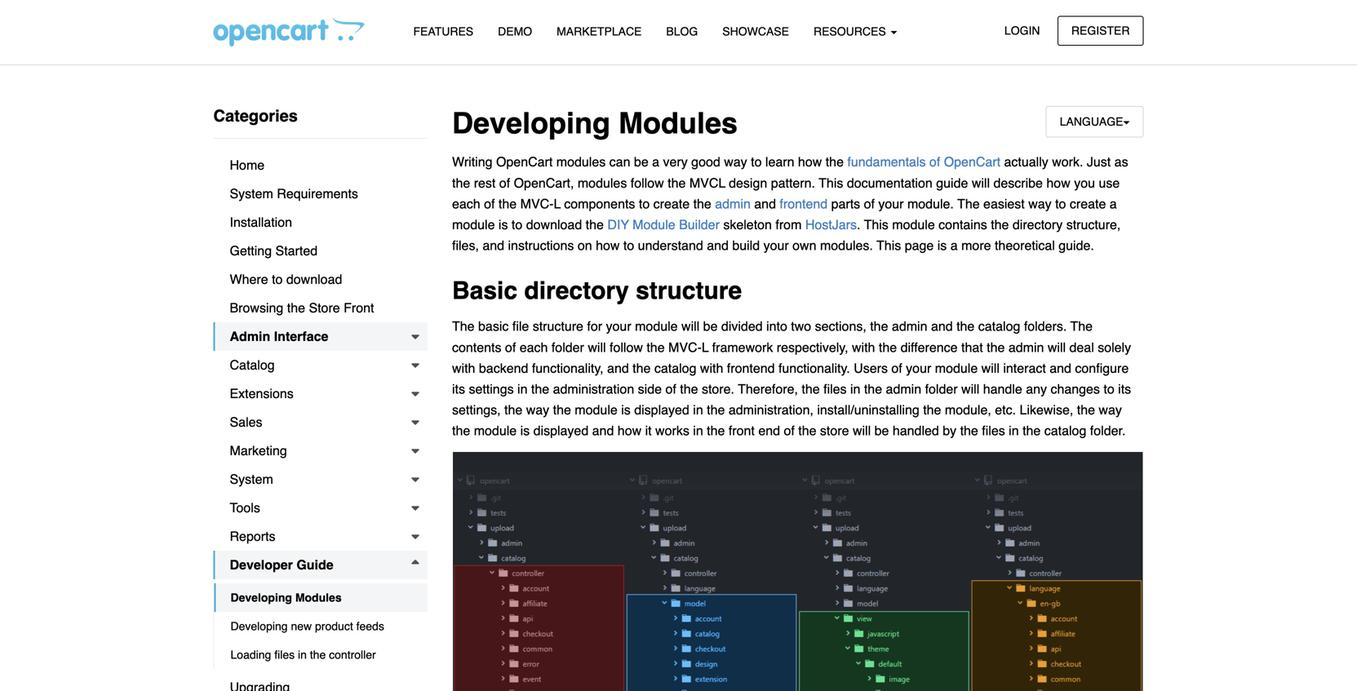 Task type: vqa. For each thing, say whether or not it's contained in the screenshot.
2nd its
yes



Task type: describe. For each thing, give the bounding box(es) containing it.
your down difference
[[906, 361, 932, 376]]

from
[[776, 217, 802, 232]]

module down the that
[[935, 361, 978, 376]]

features link
[[401, 17, 486, 46]]

to right the where
[[272, 272, 283, 287]]

how inside . this module contains the directory structure, files, and instructions on how to understand and build your own modules. this page is a more theoretical guide.
[[596, 238, 620, 253]]

folder.
[[1091, 423, 1126, 439]]

can
[[610, 154, 631, 170]]

1 horizontal spatial catalog
[[979, 319, 1021, 334]]

1 vertical spatial displayed
[[534, 423, 589, 439]]

and right the files,
[[483, 238, 505, 253]]

0 vertical spatial frontend
[[780, 196, 828, 211]]

use
[[1099, 175, 1120, 190]]

handle
[[984, 382, 1023, 397]]

module.
[[908, 196, 954, 211]]

of right end
[[784, 423, 795, 439]]

admin link
[[715, 196, 751, 211]]

more
[[962, 238, 992, 253]]

0 vertical spatial developing modules
[[452, 107, 738, 140]]

front
[[344, 300, 374, 316]]

module,
[[945, 403, 992, 418]]

0 horizontal spatial files
[[275, 649, 295, 662]]

2 horizontal spatial files
[[982, 423, 1006, 439]]

design
[[729, 175, 768, 190]]

2 vertical spatial be
[[875, 423, 889, 439]]

0 horizontal spatial be
[[634, 154, 649, 170]]

how up pattern.
[[798, 154, 822, 170]]

fundamentals
[[848, 154, 926, 170]]

work.
[[1053, 154, 1084, 170]]

interface
[[274, 329, 329, 344]]

reports link
[[214, 523, 428, 551]]

of right rest
[[500, 175, 510, 190]]

structure inside the basic file structure for your module will be divided into two sections, the admin and the catalog folders. the contents of each folder will follow the mvc-l framework respectively, with the difference that the admin will deal solely with backend functionality, and the catalog with frontend functionality. users of your module will interact and configure its settings in the administration side of the store. therefore, the files in the admin folder will handle any changes to its settings, the way the module is displayed in the administration, install/uninstalling the module, etc. likewise, the way the module is displayed and how it works in the front end of the store will be handled by the files in the catalog folder.
[[533, 319, 584, 334]]

components
[[564, 196, 636, 211]]

administration
[[553, 382, 635, 397]]

where to download
[[230, 272, 342, 287]]

to inside . this module contains the directory structure, files, and instructions on how to understand and build your own modules. this page is a more theoretical guide.
[[624, 238, 635, 253]]

the inside . this module contains the directory structure, files, and instructions on how to understand and build your own modules. this page is a more theoretical guide.
[[991, 217, 1010, 232]]

modules.
[[821, 238, 874, 253]]

admin up diy module builder skeleton from hostjars
[[715, 196, 751, 211]]

skeleton
[[724, 217, 772, 232]]

will inside "actually work. just as the rest of opencart, modules follow the mvcl design pattern. this documentation guide will describe how you use each of the mvc-l components to create the"
[[972, 175, 990, 190]]

developer guide
[[230, 558, 334, 573]]

admin down the users
[[886, 382, 922, 397]]

your inside . this module contains the directory structure, files, and instructions on how to understand and build your own modules. this page is a more theoretical guide.
[[764, 238, 789, 253]]

2 vertical spatial this
[[877, 238, 902, 253]]

is inside . this module contains the directory structure, files, and instructions on how to understand and build your own modules. this page is a more theoretical guide.
[[938, 238, 947, 253]]

structure,
[[1067, 217, 1121, 232]]

extensions link
[[214, 380, 428, 408]]

and up changes on the bottom right of page
[[1050, 361, 1072, 376]]

settings,
[[452, 403, 501, 418]]

and down design
[[755, 196, 776, 211]]

of up guide
[[930, 154, 941, 170]]

the inside parts of your module. the easiest way to create a module is to download the
[[586, 217, 604, 232]]

will up module,
[[962, 382, 980, 397]]

contains
[[939, 217, 988, 232]]

1 horizontal spatial structure
[[636, 277, 742, 305]]

sales
[[230, 415, 263, 430]]

users
[[854, 361, 888, 376]]

controller
[[329, 649, 376, 662]]

your right the for
[[606, 319, 632, 334]]

a inside parts of your module. the easiest way to create a module is to download the
[[1110, 196, 1117, 211]]

loading files in the controller
[[231, 649, 376, 662]]

will left divided
[[682, 319, 700, 334]]

how inside "actually work. just as the rest of opencart, modules follow the mvcl design pattern. this documentation guide will describe how you use each of the mvc-l components to create the"
[[1047, 175, 1071, 190]]

.
[[857, 217, 861, 232]]

works
[[656, 423, 690, 439]]

tools
[[230, 500, 260, 516]]

admin
[[230, 329, 270, 344]]

will down folders.
[[1048, 340, 1066, 355]]

2 its from the left
[[1119, 382, 1132, 397]]

guide
[[937, 175, 969, 190]]

will up handle
[[982, 361, 1000, 376]]

demo
[[498, 25, 532, 38]]

developing new product feeds
[[231, 620, 384, 633]]

sales link
[[214, 408, 428, 437]]

2 horizontal spatial with
[[852, 340, 876, 355]]

system for system requirements
[[230, 186, 273, 201]]

module inside parts of your module. the easiest way to create a module is to download the
[[452, 217, 495, 232]]

will down the for
[[588, 340, 606, 355]]

your inside parts of your module. the easiest way to create a module is to download the
[[879, 196, 904, 211]]

mvc- inside the basic file structure for your module will be divided into two sections, the admin and the catalog folders. the contents of each folder will follow the mvc-l framework respectively, with the difference that the admin will deal solely with backend functionality, and the catalog with frontend functionality. users of your module will interact and configure its settings in the administration side of the store. therefore, the files in the admin folder will handle any changes to its settings, the way the module is displayed in the administration, install/uninstalling the module, etc. likewise, the way the module is displayed and how it works in the front end of the store will be handled by the files in the catalog folder.
[[669, 340, 702, 355]]

system requirements link
[[214, 180, 428, 208]]

developing modules link
[[214, 584, 428, 612]]

basic
[[478, 319, 509, 334]]

resources link
[[802, 17, 910, 46]]

of right the users
[[892, 361, 903, 376]]

in right works
[[693, 423, 704, 439]]

browsing the store front
[[230, 300, 374, 316]]

blog
[[667, 25, 698, 38]]

describe
[[994, 175, 1043, 190]]

blog link
[[654, 17, 711, 46]]

in down store.
[[693, 403, 704, 418]]

pattern.
[[771, 175, 816, 190]]

of down rest
[[484, 196, 495, 211]]

settings
[[469, 382, 514, 397]]

to inside "actually work. just as the rest of opencart, modules follow the mvcl design pattern. this documentation guide will describe how you use each of the mvc-l components to create the"
[[639, 196, 650, 211]]

functionality,
[[532, 361, 604, 376]]

1 vertical spatial folder
[[926, 382, 958, 397]]

actually work. just as the rest of opencart, modules follow the mvcl design pattern. this documentation guide will describe how you use each of the mvc-l components to create the
[[452, 154, 1129, 211]]

module down settings,
[[474, 423, 517, 439]]

create inside parts of your module. the easiest way to create a module is to download the
[[1070, 196, 1107, 211]]

is down administration
[[622, 403, 631, 418]]

diy module builder link
[[608, 217, 720, 232]]

reports
[[230, 529, 276, 544]]

of right side
[[666, 382, 677, 397]]

system link
[[214, 465, 428, 494]]

register link
[[1058, 16, 1144, 46]]

l inside the basic file structure for your module will be divided into two sections, the admin and the catalog folders. the contents of each folder will follow the mvc-l framework respectively, with the difference that the admin will deal solely with backend functionality, and the catalog with frontend functionality. users of your module will interact and configure its settings in the administration side of the store. therefore, the files in the admin folder will handle any changes to its settings, the way the module is displayed in the administration, install/uninstalling the module, etc. likewise, the way the module is displayed and how it works in the front end of the store will be handled by the files in the catalog folder.
[[702, 340, 709, 355]]

of up backend
[[505, 340, 516, 355]]

interact
[[1004, 361, 1047, 376]]

mvcl
[[690, 175, 726, 190]]

contents
[[452, 340, 502, 355]]

module right the for
[[635, 319, 678, 334]]

loading files in the controller link
[[214, 641, 428, 670]]

login link
[[991, 16, 1054, 46]]

and up administration
[[607, 361, 629, 376]]

language
[[1060, 115, 1124, 128]]

of inside parts of your module. the easiest way to create a module is to download the
[[864, 196, 875, 211]]

1 horizontal spatial with
[[700, 361, 724, 376]]

marketplace link
[[545, 17, 654, 46]]

0 vertical spatial modules
[[557, 154, 606, 170]]

developer
[[230, 558, 293, 573]]

and down administration
[[592, 423, 614, 439]]

in down backend
[[518, 382, 528, 397]]

opencart - open source shopping cart solution image
[[214, 17, 365, 47]]

new
[[291, 620, 312, 633]]

that
[[962, 340, 984, 355]]

on
[[578, 238, 592, 253]]

writing opencart modules can be a very good way to learn how the fundamentals of opencart
[[452, 154, 1001, 170]]

divided
[[722, 319, 763, 334]]

2 opencart from the left
[[944, 154, 1001, 170]]

very
[[663, 154, 688, 170]]

will down 'install/uninstalling'
[[853, 423, 871, 439]]

catalog
[[230, 358, 275, 373]]

home
[[230, 158, 265, 173]]

loading
[[231, 649, 271, 662]]

deal
[[1070, 340, 1095, 355]]

showcase link
[[711, 17, 802, 46]]

you
[[1075, 175, 1096, 190]]

to up design
[[751, 154, 762, 170]]

each for folder
[[520, 340, 548, 355]]

where to download link
[[214, 265, 428, 294]]

browsing
[[230, 300, 284, 316]]

marketing link
[[214, 437, 428, 465]]

file
[[513, 319, 529, 334]]



Task type: locate. For each thing, give the bounding box(es) containing it.
difference
[[901, 340, 958, 355]]

1 vertical spatial this
[[864, 217, 889, 232]]

in up 'install/uninstalling'
[[851, 382, 861, 397]]

the
[[826, 154, 844, 170], [452, 175, 470, 190], [668, 175, 686, 190], [499, 196, 517, 211], [694, 196, 712, 211], [586, 217, 604, 232], [991, 217, 1010, 232], [287, 300, 305, 316], [871, 319, 889, 334], [957, 319, 975, 334], [647, 340, 665, 355], [879, 340, 897, 355], [987, 340, 1005, 355], [633, 361, 651, 376], [531, 382, 550, 397], [680, 382, 698, 397], [802, 382, 820, 397], [865, 382, 883, 397], [505, 403, 523, 418], [553, 403, 571, 418], [707, 403, 725, 418], [924, 403, 942, 418], [1078, 403, 1096, 418], [452, 423, 470, 439], [707, 423, 725, 439], [799, 423, 817, 439], [961, 423, 979, 439], [1023, 423, 1041, 439], [310, 649, 326, 662]]

to down work.
[[1056, 196, 1067, 211]]

folders.
[[1025, 319, 1067, 334]]

showcase
[[723, 25, 790, 38]]

1 horizontal spatial download
[[526, 217, 582, 232]]

where
[[230, 272, 268, 287]]

is right page
[[938, 238, 947, 253]]

l left framework
[[702, 340, 709, 355]]

0 vertical spatial l
[[554, 196, 561, 211]]

way inside parts of your module. the easiest way to create a module is to download the
[[1029, 196, 1052, 211]]

follow inside "actually work. just as the rest of opencart, modules follow the mvcl design pattern. this documentation guide will describe how you use each of the mvc-l components to create the"
[[631, 175, 664, 190]]

0 vertical spatial structure
[[636, 277, 742, 305]]

how inside the basic file structure for your module will be divided into two sections, the admin and the catalog folders. the contents of each folder will follow the mvc-l framework respectively, with the difference that the admin will deal solely with backend functionality, and the catalog with frontend functionality. users of your module will interact and configure its settings in the administration side of the store. therefore, the files in the admin folder will handle any changes to its settings, the way the module is displayed in the administration, install/uninstalling the module, etc. likewise, the way the module is displayed and how it works in the front end of the store will be handled by the files in the catalog folder.
[[618, 423, 642, 439]]

to
[[751, 154, 762, 170], [639, 196, 650, 211], [1056, 196, 1067, 211], [512, 217, 523, 232], [624, 238, 635, 253], [272, 272, 283, 287], [1104, 382, 1115, 397]]

will
[[972, 175, 990, 190], [682, 319, 700, 334], [588, 340, 606, 355], [1048, 340, 1066, 355], [982, 361, 1000, 376], [962, 382, 980, 397], [853, 423, 871, 439]]

0 vertical spatial catalog
[[979, 319, 1021, 334]]

catalog up side
[[655, 361, 697, 376]]

folder up module,
[[926, 382, 958, 397]]

1 vertical spatial catalog
[[655, 361, 697, 376]]

1 horizontal spatial modules
[[619, 107, 738, 140]]

sections,
[[815, 319, 867, 334]]

displayed up works
[[635, 403, 690, 418]]

1 vertical spatial modules
[[295, 592, 342, 605]]

its down configure
[[1119, 382, 1132, 397]]

way up design
[[724, 154, 748, 170]]

file struct image
[[452, 452, 1144, 692]]

create down you on the top right of page
[[1070, 196, 1107, 211]]

displayed down administration
[[534, 423, 589, 439]]

1 create from the left
[[654, 196, 690, 211]]

admin interface link
[[214, 323, 428, 351]]

0 horizontal spatial catalog
[[655, 361, 697, 376]]

writing
[[452, 154, 493, 170]]

1 horizontal spatial a
[[951, 238, 958, 253]]

admin
[[715, 196, 751, 211], [892, 319, 928, 334], [1009, 340, 1045, 355], [886, 382, 922, 397]]

0 horizontal spatial opencart
[[496, 154, 553, 170]]

system requirements
[[230, 186, 358, 201]]

0 vertical spatial folder
[[552, 340, 584, 355]]

1 horizontal spatial opencart
[[944, 154, 1001, 170]]

1 vertical spatial l
[[702, 340, 709, 355]]

1 vertical spatial each
[[520, 340, 548, 355]]

a left more
[[951, 238, 958, 253]]

each down file
[[520, 340, 548, 355]]

getting started link
[[214, 237, 428, 265]]

is down backend
[[521, 423, 530, 439]]

2 horizontal spatial catalog
[[1045, 423, 1087, 439]]

mvc- left framework
[[669, 340, 702, 355]]

each
[[452, 196, 481, 211], [520, 340, 548, 355]]

1 vertical spatial developing
[[231, 592, 292, 605]]

getting started
[[230, 243, 318, 258]]

catalog down likewise,
[[1045, 423, 1087, 439]]

modules up very
[[619, 107, 738, 140]]

a left very
[[652, 154, 660, 170]]

folder
[[552, 340, 584, 355], [926, 382, 958, 397]]

0 horizontal spatial structure
[[533, 319, 584, 334]]

create
[[654, 196, 690, 211], [1070, 196, 1107, 211]]

with up store.
[[700, 361, 724, 376]]

diy module builder skeleton from hostjars
[[608, 217, 857, 232]]

each down rest
[[452, 196, 481, 211]]

changes
[[1051, 382, 1101, 397]]

0 vertical spatial developing
[[452, 107, 611, 140]]

0 horizontal spatial each
[[452, 196, 481, 211]]

to inside the basic file structure for your module will be divided into two sections, the admin and the catalog folders. the contents of each folder will follow the mvc-l framework respectively, with the difference that the admin will deal solely with backend functionality, and the catalog with frontend functionality. users of your module will interact and configure its settings in the administration side of the store. therefore, the files in the admin folder will handle any changes to its settings, the way the module is displayed in the administration, install/uninstalling the module, etc. likewise, the way the module is displayed and how it works in the front end of the store will be handled by the files in the catalog folder.
[[1104, 382, 1115, 397]]

any
[[1026, 382, 1048, 397]]

parts
[[832, 196, 861, 211]]

hostjars link
[[806, 217, 857, 232]]

module inside . this module contains the directory structure, files, and instructions on how to understand and build your own modules. this page is a more theoretical guide.
[[893, 217, 935, 232]]

a down the use
[[1110, 196, 1117, 211]]

1 horizontal spatial files
[[824, 382, 847, 397]]

installation link
[[214, 208, 428, 237]]

files down new
[[275, 649, 295, 662]]

configure
[[1076, 361, 1129, 376]]

your down from
[[764, 238, 789, 253]]

developer guide link
[[214, 551, 428, 580]]

2 vertical spatial catalog
[[1045, 423, 1087, 439]]

likewise,
[[1020, 403, 1074, 418]]

follow
[[631, 175, 664, 190], [610, 340, 643, 355]]

0 vertical spatial mvc-
[[521, 196, 554, 211]]

guide
[[297, 558, 334, 573]]

0 horizontal spatial create
[[654, 196, 690, 211]]

and down diy module builder skeleton from hostjars
[[707, 238, 729, 253]]

files down functionality.
[[824, 382, 847, 397]]

1 horizontal spatial l
[[702, 340, 709, 355]]

admin up interact
[[1009, 340, 1045, 355]]

admin up difference
[[892, 319, 928, 334]]

build
[[733, 238, 760, 253]]

1 horizontal spatial directory
[[1013, 217, 1063, 232]]

developing down developer
[[231, 592, 292, 605]]

is
[[499, 217, 508, 232], [938, 238, 947, 253], [622, 403, 631, 418], [521, 423, 530, 439]]

for
[[587, 319, 603, 334]]

0 horizontal spatial download
[[286, 272, 342, 287]]

structure left the for
[[533, 319, 584, 334]]

follow inside the basic file structure for your module will be divided into two sections, the admin and the catalog folders. the contents of each folder will follow the mvc-l framework respectively, with the difference that the admin will deal solely with backend functionality, and the catalog with frontend functionality. users of your module will interact and configure its settings in the administration side of the store. therefore, the files in the admin folder will handle any changes to its settings, the way the module is displayed in the administration, install/uninstalling the module, etc. likewise, the way the module is displayed and how it works in the front end of the store will be handled by the files in the catalog folder.
[[610, 340, 643, 355]]

opencart up opencart,
[[496, 154, 553, 170]]

0 horizontal spatial with
[[452, 361, 476, 376]]

system down home
[[230, 186, 273, 201]]

system for system
[[230, 472, 273, 487]]

this
[[819, 175, 844, 190], [864, 217, 889, 232], [877, 238, 902, 253]]

this inside "actually work. just as the rest of opencart, modules follow the mvcl design pattern. this documentation guide will describe how you use each of the mvc-l components to create the"
[[819, 175, 844, 190]]

2 horizontal spatial be
[[875, 423, 889, 439]]

2 vertical spatial files
[[275, 649, 295, 662]]

to down configure
[[1104, 382, 1115, 397]]

getting
[[230, 243, 272, 258]]

1 horizontal spatial create
[[1070, 196, 1107, 211]]

0 horizontal spatial mvc-
[[521, 196, 554, 211]]

is up basic
[[499, 217, 508, 232]]

directory up the for
[[524, 277, 629, 305]]

tools link
[[214, 494, 428, 523]]

its up settings,
[[452, 382, 465, 397]]

your
[[879, 196, 904, 211], [764, 238, 789, 253], [606, 319, 632, 334], [906, 361, 932, 376]]

with down contents
[[452, 361, 476, 376]]

download
[[526, 217, 582, 232], [286, 272, 342, 287]]

be
[[634, 154, 649, 170], [704, 319, 718, 334], [875, 423, 889, 439]]

into
[[767, 319, 788, 334]]

developing modules up "can"
[[452, 107, 738, 140]]

module up the files,
[[452, 217, 495, 232]]

2 vertical spatial a
[[951, 238, 958, 253]]

0 horizontal spatial l
[[554, 196, 561, 211]]

0 horizontal spatial displayed
[[534, 423, 589, 439]]

folder up functionality,
[[552, 340, 584, 355]]

demo link
[[486, 17, 545, 46]]

instructions
[[508, 238, 574, 253]]

modules up developing new product feeds link
[[295, 592, 342, 605]]

frontend down framework
[[727, 361, 775, 376]]

it
[[645, 423, 652, 439]]

is inside parts of your module. the easiest way to create a module is to download the
[[499, 217, 508, 232]]

front
[[729, 423, 755, 439]]

frontend down pattern.
[[780, 196, 828, 211]]

install/uninstalling
[[818, 403, 920, 418]]

modules up components
[[578, 175, 627, 190]]

marketing
[[230, 443, 287, 458]]

and up difference
[[932, 319, 953, 334]]

side
[[638, 382, 662, 397]]

modules inside "actually work. just as the rest of opencart, modules follow the mvcl design pattern. this documentation guide will describe how you use each of the mvc-l components to create the"
[[578, 175, 627, 190]]

developing modules inside developing modules link
[[231, 592, 342, 605]]

1 horizontal spatial its
[[1119, 382, 1132, 397]]

developing for developing new product feeds link
[[231, 620, 288, 633]]

a inside . this module contains the directory structure, files, and instructions on how to understand and build your own modules. this page is a more theoretical guide.
[[951, 238, 958, 253]]

and
[[755, 196, 776, 211], [483, 238, 505, 253], [707, 238, 729, 253], [932, 319, 953, 334], [607, 361, 629, 376], [1050, 361, 1072, 376], [592, 423, 614, 439]]

each inside "actually work. just as the rest of opencart, modules follow the mvcl design pattern. this documentation guide will describe how you use each of the mvc-l components to create the"
[[452, 196, 481, 211]]

1 horizontal spatial displayed
[[635, 403, 690, 418]]

developing new product feeds link
[[214, 612, 428, 641]]

admin and frontend
[[715, 196, 828, 211]]

0 vertical spatial this
[[819, 175, 844, 190]]

be down 'install/uninstalling'
[[875, 423, 889, 439]]

follow down very
[[631, 175, 664, 190]]

download inside where to download link
[[286, 272, 342, 287]]

0 vertical spatial displayed
[[635, 403, 690, 418]]

its
[[452, 382, 465, 397], [1119, 382, 1132, 397]]

1 vertical spatial follow
[[610, 340, 643, 355]]

2 system from the top
[[230, 472, 273, 487]]

0 vertical spatial directory
[[1013, 217, 1063, 232]]

follow up side
[[610, 340, 643, 355]]

download up instructions
[[526, 217, 582, 232]]

backend
[[479, 361, 529, 376]]

each inside the basic file structure for your module will be divided into two sections, the admin and the catalog folders. the contents of each folder will follow the mvc-l framework respectively, with the difference that the admin will deal solely with backend functionality, and the catalog with frontend functionality. users of your module will interact and configure its settings in the administration side of the store. therefore, the files in the admin folder will handle any changes to its settings, the way the module is displayed in the administration, install/uninstalling the module, etc. likewise, the way the module is displayed and how it works in the front end of the store will be handled by the files in the catalog folder.
[[520, 340, 548, 355]]

0 horizontal spatial directory
[[524, 277, 629, 305]]

your down documentation
[[879, 196, 904, 211]]

rest
[[474, 175, 496, 190]]

how left it
[[618, 423, 642, 439]]

1 opencart from the left
[[496, 154, 553, 170]]

0 horizontal spatial developing modules
[[231, 592, 342, 605]]

0 vertical spatial download
[[526, 217, 582, 232]]

opencart,
[[514, 175, 574, 190]]

be right "can"
[[634, 154, 649, 170]]

in down etc.
[[1009, 423, 1019, 439]]

functionality.
[[779, 361, 851, 376]]

module up page
[[893, 217, 935, 232]]

0 horizontal spatial its
[[452, 382, 465, 397]]

l inside "actually work. just as the rest of opencart, modules follow the mvcl design pattern. this documentation guide will describe how you use each of the mvc-l components to create the"
[[554, 196, 561, 211]]

of right parts
[[864, 196, 875, 211]]

0 horizontal spatial frontend
[[727, 361, 775, 376]]

to up instructions
[[512, 217, 523, 232]]

this right .
[[864, 217, 889, 232]]

structure down understand on the top of page
[[636, 277, 742, 305]]

this left page
[[877, 238, 902, 253]]

marketplace
[[557, 25, 642, 38]]

two
[[791, 319, 812, 334]]

way down functionality,
[[526, 403, 550, 418]]

how right on
[[596, 238, 620, 253]]

etc.
[[995, 403, 1017, 418]]

understand
[[638, 238, 704, 253]]

. this module contains the directory structure, files, and instructions on how to understand and build your own modules. this page is a more theoretical guide.
[[452, 217, 1121, 253]]

the inside parts of your module. the easiest way to create a module is to download the
[[958, 196, 980, 211]]

home link
[[214, 151, 428, 180]]

resources
[[814, 25, 890, 38]]

way up folder.
[[1099, 403, 1123, 418]]

in down new
[[298, 649, 307, 662]]

directory inside . this module contains the directory structure, files, and instructions on how to understand and build your own modules. this page is a more theoretical guide.
[[1013, 217, 1063, 232]]

1 vertical spatial a
[[1110, 196, 1117, 211]]

create inside "actually work. just as the rest of opencart, modules follow the mvcl design pattern. this documentation guide will describe how you use each of the mvc-l components to create the"
[[654, 196, 690, 211]]

1 horizontal spatial developing modules
[[452, 107, 738, 140]]

1 vertical spatial modules
[[578, 175, 627, 190]]

the basic file structure for your module will be divided into two sections, the admin and the catalog folders. the contents of each folder will follow the mvc-l framework respectively, with the difference that the admin will deal solely with backend functionality, and the catalog with frontend functionality. users of your module will interact and configure its settings in the administration side of the store. therefore, the files in the admin folder will handle any changes to its settings, the way the module is displayed in the administration, install/uninstalling the module, etc. likewise, the way the module is displayed and how it works in the front end of the store will be handled by the files in the catalog folder.
[[452, 319, 1132, 439]]

structure
[[636, 277, 742, 305], [533, 319, 584, 334]]

to down diy on the top of page
[[624, 238, 635, 253]]

2 vertical spatial developing
[[231, 620, 288, 633]]

module down administration
[[575, 403, 618, 418]]

1 vertical spatial structure
[[533, 319, 584, 334]]

0 vertical spatial be
[[634, 154, 649, 170]]

1 its from the left
[[452, 382, 465, 397]]

1 horizontal spatial folder
[[926, 382, 958, 397]]

download inside parts of your module. the easiest way to create a module is to download the
[[526, 217, 582, 232]]

system up tools at bottom
[[230, 472, 273, 487]]

how down work.
[[1047, 175, 1071, 190]]

learn
[[766, 154, 795, 170]]

1 system from the top
[[230, 186, 273, 201]]

1 horizontal spatial each
[[520, 340, 548, 355]]

0 horizontal spatial a
[[652, 154, 660, 170]]

a
[[652, 154, 660, 170], [1110, 196, 1117, 211], [951, 238, 958, 253]]

0 horizontal spatial the
[[452, 319, 475, 334]]

developing for developing modules link
[[231, 592, 292, 605]]

0 vertical spatial a
[[652, 154, 660, 170]]

mvc- down opencart,
[[521, 196, 554, 211]]

1 horizontal spatial mvc-
[[669, 340, 702, 355]]

documentation
[[847, 175, 933, 190]]

as
[[1115, 154, 1129, 170]]

by
[[943, 423, 957, 439]]

mvc- inside "actually work. just as the rest of opencart, modules follow the mvcl design pattern. this documentation guide will describe how you use each of the mvc-l components to create the"
[[521, 196, 554, 211]]

1 vertical spatial system
[[230, 472, 273, 487]]

with
[[852, 340, 876, 355], [452, 361, 476, 376], [700, 361, 724, 376]]

the up contents
[[452, 319, 475, 334]]

frontend inside the basic file structure for your module will be divided into two sections, the admin and the catalog folders. the contents of each folder will follow the mvc-l framework respectively, with the difference that the admin will deal solely with backend functionality, and the catalog with frontend functionality. users of your module will interact and configure its settings in the administration side of the store. therefore, the files in the admin folder will handle any changes to its settings, the way the module is displayed in the administration, install/uninstalling the module, etc. likewise, the way the module is displayed and how it works in the front end of the store will be handled by the files in the catalog folder.
[[727, 361, 775, 376]]

1 vertical spatial directory
[[524, 277, 629, 305]]

with up the users
[[852, 340, 876, 355]]

the up contains
[[958, 196, 980, 211]]

1 horizontal spatial be
[[704, 319, 718, 334]]

0 vertical spatial follow
[[631, 175, 664, 190]]

frontend
[[780, 196, 828, 211], [727, 361, 775, 376]]

0 horizontal spatial modules
[[295, 592, 342, 605]]

1 vertical spatial mvc-
[[669, 340, 702, 355]]

2 horizontal spatial a
[[1110, 196, 1117, 211]]

feeds
[[356, 620, 384, 633]]

0 vertical spatial each
[[452, 196, 481, 211]]

to up module
[[639, 196, 650, 211]]

l down opencart,
[[554, 196, 561, 211]]

hostjars
[[806, 217, 857, 232]]

catalog up the that
[[979, 319, 1021, 334]]

login
[[1005, 24, 1041, 37]]

1 horizontal spatial frontend
[[780, 196, 828, 211]]

each for of
[[452, 196, 481, 211]]

developing modules
[[452, 107, 738, 140], [231, 592, 342, 605]]

0 horizontal spatial folder
[[552, 340, 584, 355]]

1 vertical spatial be
[[704, 319, 718, 334]]

0 vertical spatial modules
[[619, 107, 738, 140]]

fundamentals of opencart link
[[848, 154, 1001, 170]]

how
[[798, 154, 822, 170], [1047, 175, 1071, 190], [596, 238, 620, 253], [618, 423, 642, 439]]

0 vertical spatial system
[[230, 186, 273, 201]]

good
[[692, 154, 721, 170]]

of
[[930, 154, 941, 170], [500, 175, 510, 190], [484, 196, 495, 211], [864, 196, 875, 211], [505, 340, 516, 355], [892, 361, 903, 376], [666, 382, 677, 397], [784, 423, 795, 439]]

1 horizontal spatial the
[[958, 196, 980, 211]]

1 vertical spatial developing modules
[[231, 592, 342, 605]]

0 vertical spatial files
[[824, 382, 847, 397]]

2 horizontal spatial the
[[1071, 319, 1093, 334]]

files down etc.
[[982, 423, 1006, 439]]

module
[[452, 217, 495, 232], [893, 217, 935, 232], [635, 319, 678, 334], [935, 361, 978, 376], [575, 403, 618, 418], [474, 423, 517, 439]]

2 create from the left
[[1070, 196, 1107, 211]]

this up parts
[[819, 175, 844, 190]]

create up diy module builder "link"
[[654, 196, 690, 211]]

way down describe at the top of page
[[1029, 196, 1052, 211]]

1 vertical spatial frontend
[[727, 361, 775, 376]]

requirements
[[277, 186, 358, 201]]

1 vertical spatial download
[[286, 272, 342, 287]]

theoretical
[[995, 238, 1056, 253]]

1 vertical spatial files
[[982, 423, 1006, 439]]

will right guide
[[972, 175, 990, 190]]



